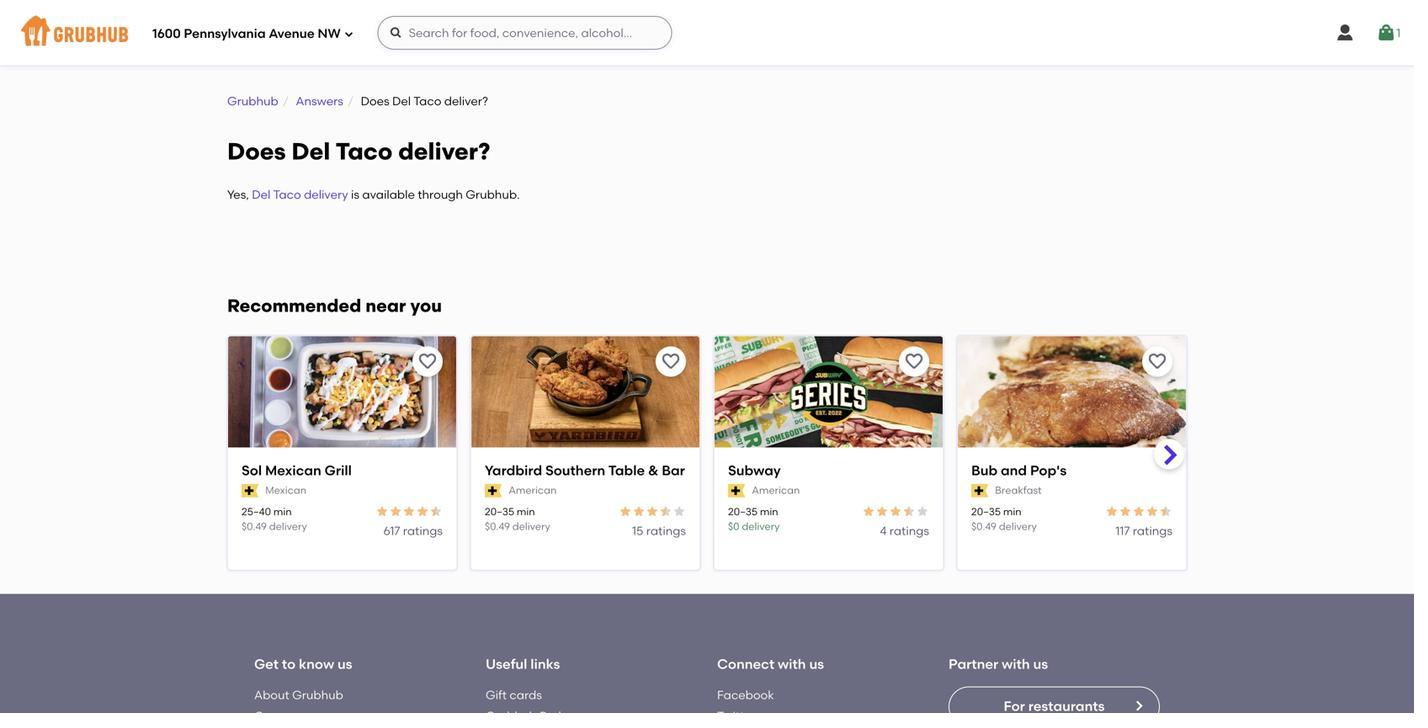 Task type: locate. For each thing, give the bounding box(es) containing it.
save this restaurant image for pop's
[[1148, 352, 1168, 372]]

2 subscription pass image from the left
[[728, 484, 745, 497]]

delivery
[[304, 187, 348, 202], [269, 520, 307, 532], [512, 520, 550, 532], [742, 520, 780, 532], [999, 520, 1037, 532]]

delivery right $0
[[742, 520, 780, 532]]

partner with us
[[949, 656, 1048, 672]]

20–35 down breakfast
[[972, 506, 1001, 518]]

and
[[1001, 462, 1027, 479]]

us right the connect
[[809, 656, 824, 672]]

ratings
[[403, 524, 443, 538], [646, 524, 686, 538], [890, 524, 929, 538], [1133, 524, 1173, 538]]

2 save this restaurant image from the left
[[904, 352, 924, 372]]

through
[[418, 187, 463, 202]]

1 vertical spatial del
[[292, 137, 330, 165]]

mexican
[[265, 462, 321, 479], [265, 484, 307, 496]]

does del taco deliver?
[[361, 94, 488, 108], [227, 137, 490, 165]]

2 horizontal spatial us
[[1033, 656, 1048, 672]]

bub and pop's
[[972, 462, 1067, 479]]

american for yardbird southern table & bar
[[509, 484, 557, 496]]

subscription pass image for bub
[[972, 484, 989, 497]]

does up the yes,
[[227, 137, 286, 165]]

0 horizontal spatial 20–35
[[485, 506, 514, 518]]

min for sol mexican grill
[[273, 506, 292, 518]]

does right answers
[[361, 94, 390, 108]]

delivery inside 25–40 min $0.49 delivery
[[269, 520, 307, 532]]

20–35 up $0
[[728, 506, 758, 518]]

subscription pass image
[[242, 484, 259, 497], [972, 484, 989, 497]]

gift cards link
[[486, 688, 542, 702]]

del
[[392, 94, 411, 108], [292, 137, 330, 165], [252, 187, 271, 202]]

617 ratings
[[384, 524, 443, 538]]

0 horizontal spatial subscription pass image
[[485, 484, 502, 497]]

min inside the 20–35 min $0 delivery
[[760, 506, 778, 518]]

del right the yes,
[[252, 187, 271, 202]]

delivery down yardbird
[[512, 520, 550, 532]]

1 save this restaurant image from the left
[[418, 352, 438, 372]]

0 vertical spatial mexican
[[265, 462, 321, 479]]

us
[[338, 656, 352, 672], [809, 656, 824, 672], [1033, 656, 1048, 672]]

sol mexican grill link
[[242, 461, 443, 480]]

20–35 min $0.49 delivery down breakfast
[[972, 506, 1037, 532]]

useful
[[486, 656, 527, 672]]

$0.49 down breakfast
[[972, 520, 997, 532]]

facebook
[[717, 688, 774, 702]]

ratings right 4
[[890, 524, 929, 538]]

taco
[[414, 94, 442, 108], [335, 137, 393, 165], [273, 187, 301, 202]]

1 $0.49 from the left
[[242, 520, 267, 532]]

main navigation navigation
[[0, 0, 1414, 66]]

get
[[254, 656, 279, 672]]

20–35 min $0 delivery
[[728, 506, 780, 532]]

0 vertical spatial grubhub
[[227, 94, 278, 108]]

2 horizontal spatial $0.49
[[972, 520, 997, 532]]

1 horizontal spatial svg image
[[390, 26, 403, 40]]

with right partner
[[1002, 656, 1030, 672]]

4 save this restaurant button from the left
[[1142, 347, 1173, 377]]

min down subway
[[760, 506, 778, 518]]

20–35 for bub and pop's
[[972, 506, 1001, 518]]

delivery down breakfast
[[999, 520, 1037, 532]]

grubhub down know
[[292, 688, 343, 702]]

delivery down 25–40
[[269, 520, 307, 532]]

$0.49 inside 25–40 min $0.49 delivery
[[242, 520, 267, 532]]

min down breakfast
[[1003, 506, 1022, 518]]

save this restaurant image
[[418, 352, 438, 372], [1148, 352, 1168, 372]]

20–35
[[485, 506, 514, 518], [728, 506, 758, 518], [972, 506, 1001, 518]]

0 horizontal spatial taco
[[273, 187, 301, 202]]

1 horizontal spatial with
[[1002, 656, 1030, 672]]

$0.49 down 25–40
[[242, 520, 267, 532]]

mexican down sol mexican grill
[[265, 484, 307, 496]]

ratings right the 617
[[403, 524, 443, 538]]

ratings for table
[[646, 524, 686, 538]]

save this restaurant image for yardbird southern table & bar
[[661, 352, 681, 372]]

0 horizontal spatial $0.49
[[242, 520, 267, 532]]

ratings for pop's
[[1133, 524, 1173, 538]]

0 horizontal spatial us
[[338, 656, 352, 672]]

20–35 for subway
[[728, 506, 758, 518]]

delivery inside the 20–35 min $0 delivery
[[742, 520, 780, 532]]

617
[[384, 524, 400, 538]]

1 american from the left
[[509, 484, 557, 496]]

1 horizontal spatial grubhub
[[292, 688, 343, 702]]

2 with from the left
[[1002, 656, 1030, 672]]

$0.49
[[242, 520, 267, 532], [485, 520, 510, 532], [972, 520, 997, 532]]

subscription pass image down bub
[[972, 484, 989, 497]]

recommended near you
[[227, 295, 442, 317]]

0 horizontal spatial 20–35 min $0.49 delivery
[[485, 506, 550, 532]]

2 $0.49 from the left
[[485, 520, 510, 532]]

0 horizontal spatial with
[[778, 656, 806, 672]]

3 save this restaurant button from the left
[[899, 347, 929, 377]]

nw
[[318, 26, 341, 41]]

bar
[[662, 462, 685, 479]]

us right know
[[338, 656, 352, 672]]

does
[[361, 94, 390, 108], [227, 137, 286, 165]]

0 horizontal spatial does
[[227, 137, 286, 165]]

subscription pass image down yardbird
[[485, 484, 502, 497]]

right image
[[1132, 699, 1146, 712]]

connect with us
[[717, 656, 824, 672]]

table
[[609, 462, 645, 479]]

1 horizontal spatial subscription pass image
[[728, 484, 745, 497]]

2 min from the left
[[517, 506, 535, 518]]

1 horizontal spatial us
[[809, 656, 824, 672]]

svg image
[[1376, 23, 1397, 43], [390, 26, 403, 40], [344, 29, 354, 39]]

available
[[362, 187, 415, 202]]

2 american from the left
[[752, 484, 800, 496]]

1 min from the left
[[273, 506, 292, 518]]

1 20–35 from the left
[[485, 506, 514, 518]]

subscription pass image for sol
[[242, 484, 259, 497]]

save this restaurant image
[[661, 352, 681, 372], [904, 352, 924, 372]]

1 horizontal spatial $0.49
[[485, 520, 510, 532]]

grubhub.
[[466, 187, 520, 202]]

20–35 min $0.49 delivery down yardbird
[[485, 506, 550, 532]]

del right answers link
[[392, 94, 411, 108]]

4 ratings from the left
[[1133, 524, 1173, 538]]

bub and pop's link
[[972, 461, 1173, 480]]

with
[[778, 656, 806, 672], [1002, 656, 1030, 672]]

grill
[[325, 462, 352, 479]]

min for bub and pop's
[[1003, 506, 1022, 518]]

american down subway
[[752, 484, 800, 496]]

mexican right sol
[[265, 462, 321, 479]]

2 horizontal spatial svg image
[[1376, 23, 1397, 43]]

bub and pop's logo image
[[958, 336, 1186, 449]]

min down yardbird
[[517, 506, 535, 518]]

1 horizontal spatial save this restaurant image
[[904, 352, 924, 372]]

1 vertical spatial grubhub
[[292, 688, 343, 702]]

4
[[880, 524, 887, 538]]

20–35 down yardbird
[[485, 506, 514, 518]]

yes,
[[227, 187, 249, 202]]

1 subscription pass image from the left
[[485, 484, 502, 497]]

pop's
[[1030, 462, 1067, 479]]

american
[[509, 484, 557, 496], [752, 484, 800, 496]]

1 save this restaurant button from the left
[[413, 347, 443, 377]]

1 horizontal spatial save this restaurant image
[[1148, 352, 1168, 372]]

subscription pass image down sol
[[242, 484, 259, 497]]

2 20–35 from the left
[[728, 506, 758, 518]]

with right the connect
[[778, 656, 806, 672]]

0 vertical spatial deliver?
[[444, 94, 488, 108]]

answers
[[296, 94, 343, 108]]

you
[[410, 295, 442, 317]]

$0.49 for bub
[[972, 520, 997, 532]]

1 ratings from the left
[[403, 524, 443, 538]]

subscription pass image
[[485, 484, 502, 497], [728, 484, 745, 497]]

1 vertical spatial does del taco deliver?
[[227, 137, 490, 165]]

0 vertical spatial taco
[[414, 94, 442, 108]]

1 horizontal spatial subscription pass image
[[972, 484, 989, 497]]

1600 pennsylvania avenue nw
[[152, 26, 341, 41]]

2 horizontal spatial 20–35
[[972, 506, 1001, 518]]

subscription pass image for yardbird southern table & bar
[[485, 484, 502, 497]]

min for yardbird southern table & bar
[[517, 506, 535, 518]]

1 save this restaurant image from the left
[[661, 352, 681, 372]]

1
[[1397, 26, 1401, 40]]

2 save this restaurant image from the left
[[1148, 352, 1168, 372]]

answers link
[[296, 94, 343, 108]]

2 vertical spatial taco
[[273, 187, 301, 202]]

1 with from the left
[[778, 656, 806, 672]]

0 horizontal spatial save this restaurant image
[[418, 352, 438, 372]]

know
[[299, 656, 334, 672]]

with for partner
[[1002, 656, 1030, 672]]

save this restaurant button for table
[[656, 347, 686, 377]]

1 vertical spatial taco
[[335, 137, 393, 165]]

min inside 25–40 min $0.49 delivery
[[273, 506, 292, 518]]

3 20–35 from the left
[[972, 506, 1001, 518]]

2 us from the left
[[809, 656, 824, 672]]

star icon image
[[375, 505, 389, 518], [389, 505, 402, 518], [402, 505, 416, 518], [416, 505, 429, 518], [429, 505, 443, 518], [429, 505, 443, 518], [619, 505, 632, 518], [632, 505, 646, 518], [646, 505, 659, 518], [659, 505, 673, 518], [659, 505, 673, 518], [673, 505, 686, 518], [862, 505, 876, 518], [876, 505, 889, 518], [889, 505, 903, 518], [903, 505, 916, 518], [903, 505, 916, 518], [916, 505, 929, 518], [1105, 505, 1119, 518], [1119, 505, 1132, 518], [1132, 505, 1146, 518], [1146, 505, 1159, 518], [1159, 505, 1173, 518], [1159, 505, 1173, 518]]

yardbird southern table & bar logo image
[[471, 336, 700, 449]]

2 horizontal spatial del
[[392, 94, 411, 108]]

deliver?
[[444, 94, 488, 108], [398, 137, 490, 165]]

2 subscription pass image from the left
[[972, 484, 989, 497]]

american down yardbird
[[509, 484, 557, 496]]

2 ratings from the left
[[646, 524, 686, 538]]

min right 25–40
[[273, 506, 292, 518]]

20–35 min $0.49 delivery
[[485, 506, 550, 532], [972, 506, 1037, 532]]

pennsylvania
[[184, 26, 266, 41]]

20–35 inside the 20–35 min $0 delivery
[[728, 506, 758, 518]]

2 save this restaurant button from the left
[[656, 347, 686, 377]]

subway  logo image
[[715, 336, 943, 449]]

save this restaurant button
[[413, 347, 443, 377], [656, 347, 686, 377], [899, 347, 929, 377], [1142, 347, 1173, 377]]

3 us from the left
[[1033, 656, 1048, 672]]

1 horizontal spatial does
[[361, 94, 390, 108]]

3 min from the left
[[760, 506, 778, 518]]

subway link
[[728, 461, 929, 480]]

min
[[273, 506, 292, 518], [517, 506, 535, 518], [760, 506, 778, 518], [1003, 506, 1022, 518]]

25–40 min $0.49 delivery
[[242, 506, 307, 532]]

1 subscription pass image from the left
[[242, 484, 259, 497]]

is
[[351, 187, 360, 202]]

subscription pass image down subway
[[728, 484, 745, 497]]

$0.49 down yardbird
[[485, 520, 510, 532]]

0 horizontal spatial del
[[252, 187, 271, 202]]

facebook link
[[717, 688, 774, 702]]

0 horizontal spatial subscription pass image
[[242, 484, 259, 497]]

1 horizontal spatial 20–35
[[728, 506, 758, 518]]

20–35 min $0.49 delivery for yardbird
[[485, 506, 550, 532]]

1 horizontal spatial american
[[752, 484, 800, 496]]

ratings right 117
[[1133, 524, 1173, 538]]

us right partner
[[1033, 656, 1048, 672]]

1 us from the left
[[338, 656, 352, 672]]

$0.49 for yardbird
[[485, 520, 510, 532]]

delivery for yardbird southern table & bar
[[512, 520, 550, 532]]

grubhub left answers link
[[227, 94, 278, 108]]

avenue
[[269, 26, 315, 41]]

1 20–35 min $0.49 delivery from the left
[[485, 506, 550, 532]]

del up del taco delivery link
[[292, 137, 330, 165]]

1 horizontal spatial 20–35 min $0.49 delivery
[[972, 506, 1037, 532]]

0 horizontal spatial save this restaurant image
[[661, 352, 681, 372]]

grubhub
[[227, 94, 278, 108], [292, 688, 343, 702]]

ratings right 15
[[646, 524, 686, 538]]

1 vertical spatial deliver?
[[398, 137, 490, 165]]

2 20–35 min $0.49 delivery from the left
[[972, 506, 1037, 532]]

3 $0.49 from the left
[[972, 520, 997, 532]]

0 horizontal spatial american
[[509, 484, 557, 496]]

4 min from the left
[[1003, 506, 1022, 518]]

1 vertical spatial does
[[227, 137, 286, 165]]



Task type: describe. For each thing, give the bounding box(es) containing it.
near
[[366, 295, 406, 317]]

20–35 min $0.49 delivery for bub
[[972, 506, 1037, 532]]

25–40
[[242, 506, 271, 518]]

$0
[[728, 520, 740, 532]]

117
[[1116, 524, 1130, 538]]

about
[[254, 688, 289, 702]]

useful links
[[486, 656, 560, 672]]

save this restaurant image for grill
[[418, 352, 438, 372]]

svg image
[[1335, 23, 1355, 43]]

delivery for bub and pop's
[[999, 520, 1037, 532]]

american for subway
[[752, 484, 800, 496]]

save this restaurant image for subway
[[904, 352, 924, 372]]

1 button
[[1376, 18, 1401, 48]]

0 vertical spatial does del taco deliver?
[[361, 94, 488, 108]]

15 ratings
[[632, 524, 686, 538]]

yardbird southern table & bar link
[[485, 461, 686, 480]]

1 horizontal spatial taco
[[335, 137, 393, 165]]

yardbird
[[485, 462, 542, 479]]

connect
[[717, 656, 775, 672]]

0 horizontal spatial grubhub
[[227, 94, 278, 108]]

delivery for subway
[[742, 520, 780, 532]]

bub
[[972, 462, 998, 479]]

15
[[632, 524, 644, 538]]

sol mexican grill logo image
[[228, 336, 456, 449]]

with for connect
[[778, 656, 806, 672]]

recommended
[[227, 295, 361, 317]]

save this restaurant button for pop's
[[1142, 347, 1173, 377]]

yardbird southern table & bar
[[485, 462, 685, 479]]

links
[[531, 656, 560, 672]]

ratings for grill
[[403, 524, 443, 538]]

delivery for sol mexican grill
[[269, 520, 307, 532]]

us for connect with us
[[809, 656, 824, 672]]

0 horizontal spatial svg image
[[344, 29, 354, 39]]

to
[[282, 656, 296, 672]]

cards
[[510, 688, 542, 702]]

2 vertical spatial del
[[252, 187, 271, 202]]

4 ratings
[[880, 524, 929, 538]]

min for subway
[[760, 506, 778, 518]]

yes, del taco delivery is available through grubhub.
[[227, 187, 520, 202]]

about grubhub link
[[254, 688, 343, 702]]

3 ratings from the left
[[890, 524, 929, 538]]

Search for food, convenience, alcohol... search field
[[378, 16, 672, 50]]

subscription pass image for subway
[[728, 484, 745, 497]]

&
[[648, 462, 659, 479]]

gift cards
[[486, 688, 542, 702]]

about grubhub
[[254, 688, 343, 702]]

117 ratings
[[1116, 524, 1173, 538]]

sol mexican grill
[[242, 462, 352, 479]]

sol
[[242, 462, 262, 479]]

1 vertical spatial mexican
[[265, 484, 307, 496]]

delivery left is
[[304, 187, 348, 202]]

$0.49 for sol
[[242, 520, 267, 532]]

get to know us
[[254, 656, 352, 672]]

20–35 for yardbird southern table & bar
[[485, 506, 514, 518]]

1600
[[152, 26, 181, 41]]

us for partner with us
[[1033, 656, 1048, 672]]

gift
[[486, 688, 507, 702]]

southern
[[546, 462, 606, 479]]

subway
[[728, 462, 781, 479]]

grubhub link
[[227, 94, 278, 108]]

save this restaurant button for grill
[[413, 347, 443, 377]]

partner
[[949, 656, 999, 672]]

1 horizontal spatial del
[[292, 137, 330, 165]]

mexican inside sol mexican grill link
[[265, 462, 321, 479]]

breakfast
[[995, 484, 1042, 496]]

2 horizontal spatial taco
[[414, 94, 442, 108]]

svg image inside 1 button
[[1376, 23, 1397, 43]]

0 vertical spatial does
[[361, 94, 390, 108]]

0 vertical spatial del
[[392, 94, 411, 108]]

del taco delivery link
[[252, 187, 348, 202]]



Task type: vqa. For each thing, say whether or not it's contained in the screenshot.
American to the left
yes



